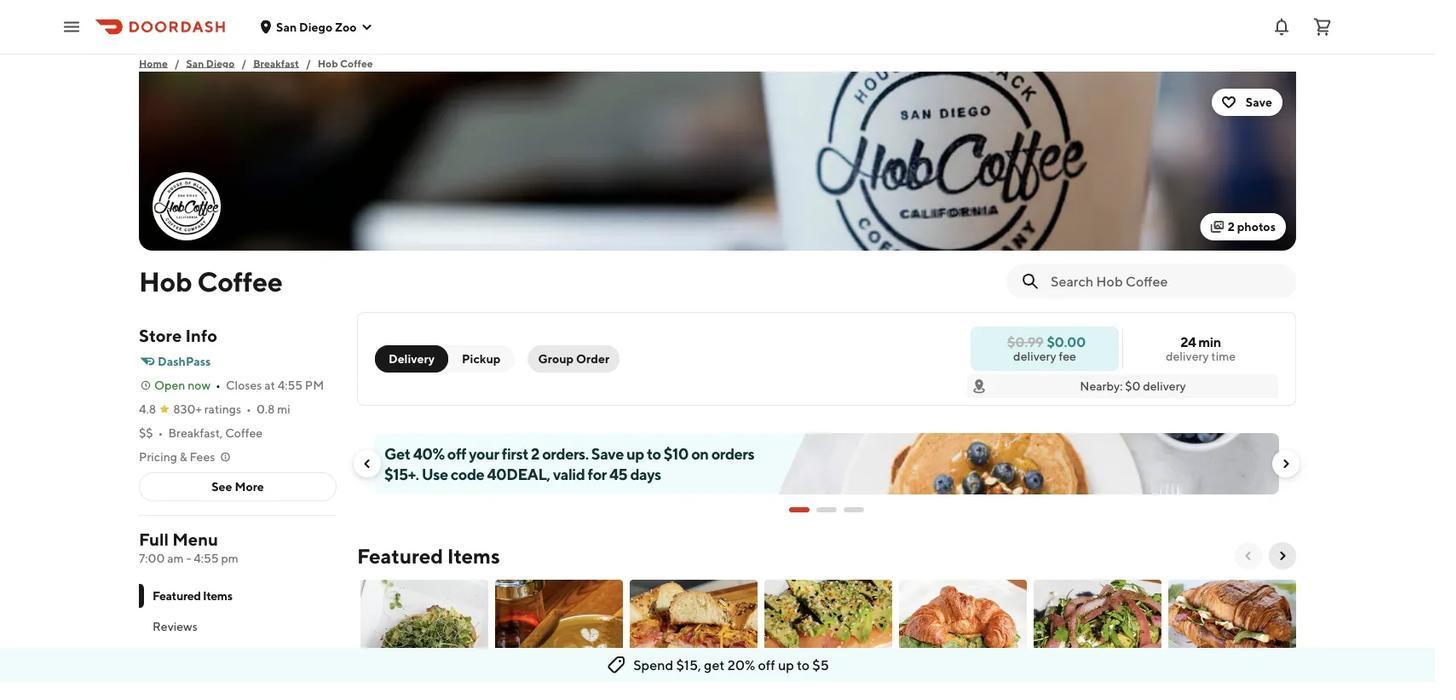 Task type: locate. For each thing, give the bounding box(es) containing it.
1 horizontal spatial /
[[242, 57, 247, 69]]

delivery inside 24 min delivery time
[[1166, 349, 1209, 363]]

delivery right the $0
[[1144, 379, 1187, 393]]

coffee down zoo
[[340, 57, 373, 69]]

/
[[175, 57, 180, 69], [242, 57, 247, 69], [306, 57, 311, 69]]

featured items up reviews
[[153, 589, 232, 603]]

coffee up info
[[197, 265, 283, 297]]

san up breakfast link
[[276, 20, 297, 34]]

0 horizontal spatial •
[[158, 426, 163, 440]]

code
[[451, 465, 485, 483]]

$0.00
[[1047, 334, 1086, 350]]

0 horizontal spatial diego
[[206, 57, 235, 69]]

4:55
[[278, 378, 303, 392], [194, 551, 219, 565]]

/ right home link
[[175, 57, 180, 69]]

items up reviews button on the bottom of page
[[203, 589, 232, 603]]

diego left breakfast link
[[206, 57, 235, 69]]

hob down san diego zoo popup button at the top
[[318, 57, 338, 69]]

4:55 inside full menu 7:00 am - 4:55 pm
[[194, 551, 219, 565]]

0 vertical spatial 4:55
[[278, 378, 303, 392]]

0 items, open order cart image
[[1313, 17, 1333, 37]]

0 horizontal spatial off
[[447, 444, 466, 463]]

select promotional banner element
[[790, 495, 865, 525]]

off right the 20% on the right bottom of page
[[758, 657, 776, 673]]

1 horizontal spatial up
[[778, 657, 795, 673]]

1 horizontal spatial off
[[758, 657, 776, 673]]

off up code
[[447, 444, 466, 463]]

2 vertical spatial items
[[197, 650, 228, 664]]

1 vertical spatial up
[[778, 657, 795, 673]]

Delivery radio
[[375, 345, 449, 373]]

0 vertical spatial featured
[[357, 544, 443, 568]]

menu
[[172, 529, 218, 550]]

0 horizontal spatial /
[[175, 57, 180, 69]]

save up for
[[592, 444, 624, 463]]

0 vertical spatial next button of carousel image
[[1280, 457, 1293, 471]]

pm
[[305, 378, 324, 392]]

1 horizontal spatial hob
[[318, 57, 338, 69]]

1 vertical spatial items
[[203, 589, 232, 603]]

smoked salmon toast image
[[765, 580, 893, 682]]

delivery for $0.00
[[1014, 349, 1057, 363]]

order
[[576, 352, 610, 366]]

your
[[469, 444, 499, 463]]

4:55 right at
[[278, 378, 303, 392]]

&
[[180, 450, 187, 464]]

• left 0.8
[[246, 402, 251, 416]]

delivery
[[1014, 349, 1057, 363], [1166, 349, 1209, 363], [1144, 379, 1187, 393]]

group order button
[[528, 345, 620, 373]]

for
[[588, 465, 607, 483]]

2 right first
[[531, 444, 540, 463]]

0 horizontal spatial 2
[[531, 444, 540, 463]]

1 horizontal spatial featured items
[[357, 544, 500, 568]]

1 horizontal spatial to
[[797, 657, 810, 673]]

first
[[502, 444, 529, 463]]

previous button of carousel image
[[1242, 549, 1256, 563]]

delivery inside $0.99 $0.00 delivery fee
[[1014, 349, 1057, 363]]

featured items
[[357, 544, 500, 568], [153, 589, 232, 603]]

reviews button
[[139, 611, 337, 642]]

to left $5
[[797, 657, 810, 673]]

save button
[[1212, 89, 1283, 116]]

1 horizontal spatial san
[[276, 20, 297, 34]]

1 vertical spatial save
[[592, 444, 624, 463]]

featured
[[357, 544, 443, 568], [153, 589, 201, 603]]

items inside button
[[197, 650, 228, 664]]

0 vertical spatial to
[[647, 444, 661, 463]]

delivery
[[389, 352, 435, 366]]

1 vertical spatial off
[[758, 657, 776, 673]]

save down notification bell "icon"
[[1246, 95, 1273, 109]]

• right now
[[216, 378, 221, 392]]

diego left zoo
[[299, 20, 333, 34]]

hob
[[318, 57, 338, 69], [139, 265, 192, 297]]

san
[[276, 20, 297, 34], [186, 57, 204, 69]]

up left $5
[[778, 657, 795, 673]]

fee
[[1059, 349, 1077, 363]]

featured up reviews
[[153, 589, 201, 603]]

0 vertical spatial diego
[[299, 20, 333, 34]]

items right popular
[[197, 650, 228, 664]]

up
[[627, 444, 644, 463], [778, 657, 795, 673]]

1 vertical spatial 4:55
[[194, 551, 219, 565]]

/ left breakfast link
[[242, 57, 247, 69]]

delivery left the fee
[[1014, 349, 1057, 363]]

0 horizontal spatial to
[[647, 444, 661, 463]]

hob coffee image
[[139, 72, 1297, 251], [154, 174, 219, 239]]

/ right breakfast
[[306, 57, 311, 69]]

0 vertical spatial san
[[276, 20, 297, 34]]

45
[[610, 465, 628, 483]]

1 horizontal spatial featured
[[357, 544, 443, 568]]

hob up store
[[139, 265, 192, 297]]

delivery left time
[[1166, 349, 1209, 363]]

diego
[[299, 20, 333, 34], [206, 57, 235, 69]]

valid
[[553, 465, 585, 483]]

coffee
[[340, 57, 373, 69], [197, 265, 283, 297], [225, 426, 263, 440]]

0 horizontal spatial hob
[[139, 265, 192, 297]]

to inside get 40% off your first 2 orders. save up to $10 on orders $15+.  use code 40deal, valid for 45 days
[[647, 444, 661, 463]]

0 vertical spatial coffee
[[340, 57, 373, 69]]

-
[[186, 551, 191, 565]]

get 40% off your first 2 orders. save up to $10 on orders $15+.  use code 40deal, valid for 45 days
[[385, 444, 755, 483]]

2 horizontal spatial /
[[306, 57, 311, 69]]

zoo
[[335, 20, 357, 34]]

items down code
[[447, 544, 500, 568]]

group
[[538, 352, 574, 366]]

featured up avocado, truffle oil, micro greens (best seller!) image
[[357, 544, 443, 568]]

0 vertical spatial up
[[627, 444, 644, 463]]

1 horizontal spatial diego
[[299, 20, 333, 34]]

nearby: $0 delivery
[[1080, 379, 1187, 393]]

1 horizontal spatial save
[[1246, 95, 1273, 109]]

1 vertical spatial san
[[186, 57, 204, 69]]

featured items up avocado, truffle oil, micro greens (best seller!) image
[[357, 544, 500, 568]]

items
[[447, 544, 500, 568], [203, 589, 232, 603], [197, 650, 228, 664]]

off
[[447, 444, 466, 463], [758, 657, 776, 673]]

$15,
[[676, 657, 702, 673]]

pricing & fees
[[139, 450, 215, 464]]

up up days
[[627, 444, 644, 463]]

to up days
[[647, 444, 661, 463]]

previous button of carousel image
[[361, 457, 374, 471]]

days
[[630, 465, 661, 483]]

•
[[216, 378, 221, 392], [246, 402, 251, 416], [158, 426, 163, 440]]

$0.99 $0.00 delivery fee
[[1008, 334, 1086, 363]]

0 horizontal spatial save
[[592, 444, 624, 463]]

1 vertical spatial •
[[246, 402, 251, 416]]

• right the $$
[[158, 426, 163, 440]]

1 horizontal spatial •
[[216, 378, 221, 392]]

1 / from the left
[[175, 57, 180, 69]]

san diego zoo
[[276, 20, 357, 34]]

2
[[1228, 220, 1235, 234], [531, 444, 540, 463]]

nearby:
[[1080, 379, 1123, 393]]

0 horizontal spatial 4:55
[[194, 551, 219, 565]]

1 vertical spatial featured items
[[153, 589, 232, 603]]

2 left photos on the right top of the page
[[1228, 220, 1235, 234]]

1 horizontal spatial 2
[[1228, 220, 1235, 234]]

0 horizontal spatial featured
[[153, 589, 201, 603]]

0 horizontal spatial up
[[627, 444, 644, 463]]

0 vertical spatial 2
[[1228, 220, 1235, 234]]

save
[[1246, 95, 1273, 109], [592, 444, 624, 463]]

breakfast
[[253, 57, 299, 69]]

get
[[704, 657, 725, 673]]

san right home link
[[186, 57, 204, 69]]

orders.
[[542, 444, 589, 463]]

popular items
[[153, 650, 228, 664]]

notification bell image
[[1272, 17, 1293, 37]]

4.8
[[139, 402, 156, 416]]

info
[[185, 326, 217, 346]]

items inside heading
[[447, 544, 500, 568]]

save inside get 40% off your first 2 orders. save up to $10 on orders $15+.  use code 40deal, valid for 45 days
[[592, 444, 624, 463]]

1 vertical spatial to
[[797, 657, 810, 673]]

save inside button
[[1246, 95, 1273, 109]]

1 horizontal spatial 4:55
[[278, 378, 303, 392]]

dashpass
[[158, 354, 211, 368]]

0.8
[[257, 402, 275, 416]]

store info
[[139, 326, 217, 346]]

now
[[188, 378, 211, 392]]

to
[[647, 444, 661, 463], [797, 657, 810, 673]]

4:55 right -
[[194, 551, 219, 565]]

0 vertical spatial save
[[1246, 95, 1273, 109]]

coffee down ratings
[[225, 426, 263, 440]]

featured inside heading
[[357, 544, 443, 568]]

0 vertical spatial items
[[447, 544, 500, 568]]

use
[[422, 465, 448, 483]]

see more
[[212, 480, 264, 494]]

0 vertical spatial off
[[447, 444, 466, 463]]

$5
[[813, 657, 829, 673]]

$0.99
[[1008, 334, 1044, 350]]

next button of carousel image
[[1280, 457, 1293, 471], [1276, 549, 1290, 563]]

at
[[264, 378, 275, 392]]

0 vertical spatial featured items
[[357, 544, 500, 568]]

$10
[[664, 444, 689, 463]]

2 vertical spatial •
[[158, 426, 163, 440]]

c.h.e.b breakfast sandwich image
[[630, 580, 758, 682]]

Pickup radio
[[438, 345, 514, 373]]

1 vertical spatial 2
[[531, 444, 540, 463]]

2 inside button
[[1228, 220, 1235, 234]]



Task type: vqa. For each thing, say whether or not it's contained in the screenshot.
dashpass on the bottom
yes



Task type: describe. For each thing, give the bounding box(es) containing it.
the king slayer image
[[495, 580, 623, 682]]

0 horizontal spatial featured items
[[153, 589, 232, 603]]

2 / from the left
[[242, 57, 247, 69]]

Item Search search field
[[1051, 272, 1283, 291]]

store
[[139, 326, 182, 346]]

san diego link
[[186, 55, 235, 72]]

3 / from the left
[[306, 57, 311, 69]]

24 min delivery time
[[1166, 334, 1236, 363]]

pickup
[[462, 352, 501, 366]]

see more button
[[140, 473, 336, 500]]

0 vertical spatial •
[[216, 378, 221, 392]]

mi
[[277, 402, 291, 416]]

830+
[[173, 402, 202, 416]]

0 vertical spatial hob
[[318, 57, 338, 69]]

min
[[1199, 334, 1222, 350]]

2 inside get 40% off your first 2 orders. save up to $10 on orders $15+.  use code 40deal, valid for 45 days
[[531, 444, 540, 463]]

$$ • breakfast, coffee
[[139, 426, 263, 440]]

$15+.
[[385, 465, 419, 483]]

2 horizontal spatial •
[[246, 402, 251, 416]]

breakfast,
[[168, 426, 223, 440]]

2 photos button
[[1201, 213, 1287, 240]]

delivery for $0
[[1144, 379, 1187, 393]]

1 vertical spatial diego
[[206, 57, 235, 69]]

turkey, bacon, cheddar, avocado, mayo, spinach sandwich image
[[900, 580, 1027, 682]]

pricing & fees button
[[139, 448, 232, 466]]

see
[[212, 480, 232, 494]]

open now
[[154, 378, 211, 392]]

home
[[139, 57, 168, 69]]

• closes at 4:55 pm
[[216, 378, 324, 392]]

more
[[235, 480, 264, 494]]

1 vertical spatial coffee
[[197, 265, 283, 297]]

40deal,
[[487, 465, 551, 483]]

1 vertical spatial featured
[[153, 589, 201, 603]]

hob coffee
[[139, 265, 283, 297]]

2 vertical spatial coffee
[[225, 426, 263, 440]]

closes
[[226, 378, 262, 392]]

orders
[[712, 444, 755, 463]]

$$
[[139, 426, 153, 440]]

group order
[[538, 352, 610, 366]]

pricing
[[139, 450, 177, 464]]

off inside get 40% off your first 2 orders. save up to $10 on orders $15+.  use code 40deal, valid for 45 days
[[447, 444, 466, 463]]

7:00
[[139, 551, 165, 565]]

breakfast link
[[253, 55, 299, 72]]

830+ ratings •
[[173, 402, 251, 416]]

get
[[385, 444, 411, 463]]

delivery for min
[[1166, 349, 1209, 363]]

order methods option group
[[375, 345, 514, 373]]

home / san diego / breakfast / hob coffee
[[139, 57, 373, 69]]

the remix avocado toast image
[[1034, 580, 1162, 682]]

time
[[1212, 349, 1236, 363]]

spend
[[634, 657, 674, 673]]

up inside get 40% off your first 2 orders. save up to $10 on orders $15+.  use code 40deal, valid for 45 days
[[627, 444, 644, 463]]

40%
[[413, 444, 445, 463]]

on
[[692, 444, 709, 463]]

open menu image
[[61, 17, 82, 37]]

20%
[[728, 657, 756, 673]]

reviews
[[153, 619, 198, 633]]

24
[[1181, 334, 1197, 350]]

0 horizontal spatial san
[[186, 57, 204, 69]]

san diego zoo button
[[259, 20, 374, 34]]

photos
[[1238, 220, 1276, 234]]

open
[[154, 378, 185, 392]]

brie, fig jam, bacon, arugula sandwich image
[[1169, 580, 1297, 682]]

1 vertical spatial hob
[[139, 265, 192, 297]]

full
[[139, 529, 169, 550]]

pm
[[221, 551, 239, 565]]

1 vertical spatial next button of carousel image
[[1276, 549, 1290, 563]]

$0
[[1126, 379, 1141, 393]]

popular items button
[[139, 642, 337, 673]]

popular
[[153, 650, 195, 664]]

2 photos
[[1228, 220, 1276, 234]]

home link
[[139, 55, 168, 72]]

0.8 mi
[[257, 402, 291, 416]]

spend $15, get 20% off up to $5
[[634, 657, 829, 673]]

am
[[167, 551, 184, 565]]

fees
[[190, 450, 215, 464]]

avocado, truffle oil, micro greens (best seller!) image
[[361, 580, 489, 682]]

featured items heading
[[357, 542, 500, 570]]

ratings
[[204, 402, 241, 416]]

full menu 7:00 am - 4:55 pm
[[139, 529, 239, 565]]



